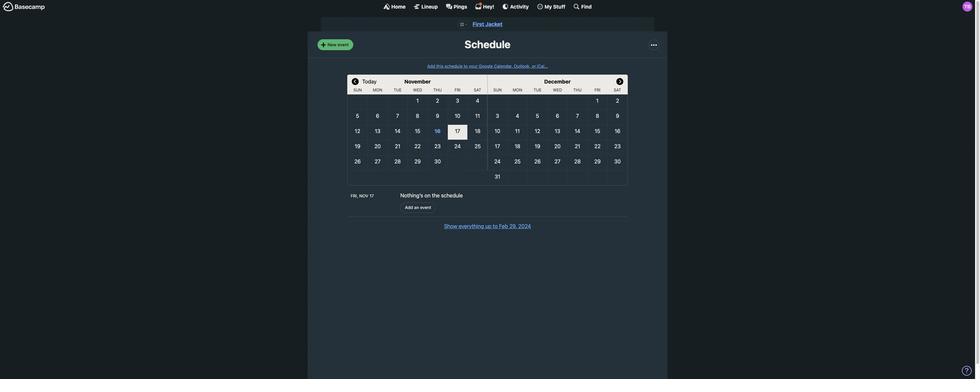 Task type: describe. For each thing, give the bounding box(es) containing it.
nothing's on the schedule
[[400, 193, 463, 199]]

add this schedule to your google calendar, outlook, or ical… link
[[427, 64, 548, 69]]

everything
[[459, 224, 484, 230]]

stuff
[[553, 3, 565, 9]]

0 horizontal spatial event
[[338, 42, 349, 47]]

add an event
[[405, 205, 431, 210]]

feb
[[499, 224, 508, 230]]

add this schedule to your google calendar, outlook, or ical…
[[427, 64, 548, 69]]

or
[[532, 64, 536, 69]]

first jacket
[[473, 21, 503, 27]]

sun for december
[[493, 88, 502, 93]]

wed for december
[[553, 88, 562, 93]]

ical…
[[537, 64, 548, 69]]

thu for december
[[573, 88, 582, 93]]

new event
[[328, 42, 349, 47]]

hey!
[[483, 3, 494, 9]]

google
[[479, 64, 493, 69]]

my
[[545, 3, 552, 9]]

today
[[362, 79, 377, 85]]

2024
[[518, 224, 531, 230]]

find
[[581, 3, 592, 9]]

jacket
[[485, 21, 503, 27]]

fri, nov 17
[[351, 194, 374, 199]]

fri,
[[351, 194, 358, 199]]

this
[[436, 64, 444, 69]]

an
[[414, 205, 419, 210]]

fri for november
[[455, 88, 461, 93]]

nothing's
[[400, 193, 423, 199]]

thu for november
[[433, 88, 442, 93]]

first jacket link
[[473, 21, 503, 27]]

your
[[469, 64, 478, 69]]

pings
[[454, 3, 467, 9]]

show        everything      up to        feb 29, 2024
[[444, 224, 531, 230]]

activity
[[510, 3, 529, 9]]

add for add this schedule to your google calendar, outlook, or ical…
[[427, 64, 435, 69]]

switch accounts image
[[3, 2, 45, 12]]



Task type: locate. For each thing, give the bounding box(es) containing it.
tue right 'today' link on the top left
[[394, 88, 402, 93]]

1 vertical spatial add
[[405, 205, 413, 210]]

tue for november
[[394, 88, 402, 93]]

1 sat from the left
[[474, 88, 481, 93]]

pings button
[[446, 3, 467, 10]]

schedule right this in the top left of the page
[[445, 64, 463, 69]]

show
[[444, 224, 457, 230]]

to for up
[[493, 224, 498, 230]]

outlook,
[[514, 64, 531, 69]]

2 thu from the left
[[573, 88, 582, 93]]

sat
[[474, 88, 481, 93], [614, 88, 621, 93]]

to for schedule
[[464, 64, 468, 69]]

wed for november
[[413, 88, 422, 93]]

add an event link
[[400, 203, 436, 213]]

1 wed from the left
[[413, 88, 422, 93]]

my stuff button
[[537, 3, 565, 10]]

fri for december
[[595, 88, 600, 93]]

mon down the today
[[373, 88, 382, 93]]

2 sun from the left
[[493, 88, 502, 93]]

1 fri from the left
[[455, 88, 461, 93]]

0 horizontal spatial mon
[[373, 88, 382, 93]]

1 horizontal spatial sat
[[614, 88, 621, 93]]

2 mon from the left
[[513, 88, 522, 93]]

1 horizontal spatial fri
[[595, 88, 600, 93]]

schedule
[[465, 38, 511, 51]]

0 horizontal spatial fri
[[455, 88, 461, 93]]

sun left 'today' link on the top left
[[353, 88, 362, 93]]

event
[[338, 42, 349, 47], [420, 205, 431, 210]]

to inside button
[[493, 224, 498, 230]]

1 vertical spatial event
[[420, 205, 431, 210]]

mon down "outlook,"
[[513, 88, 522, 93]]

november
[[404, 79, 431, 85]]

wed down 'november'
[[413, 88, 422, 93]]

sat for november
[[474, 88, 481, 93]]

first
[[473, 21, 484, 27]]

0 horizontal spatial to
[[464, 64, 468, 69]]

event right an
[[420, 205, 431, 210]]

2 sat from the left
[[614, 88, 621, 93]]

to right up
[[493, 224, 498, 230]]

wed down december
[[553, 88, 562, 93]]

calendar,
[[494, 64, 513, 69]]

wed
[[413, 88, 422, 93], [553, 88, 562, 93]]

up
[[485, 224, 491, 230]]

tue for december
[[534, 88, 541, 93]]

0 horizontal spatial tue
[[394, 88, 402, 93]]

mon for december
[[513, 88, 522, 93]]

to
[[464, 64, 468, 69], [493, 224, 498, 230]]

1 horizontal spatial tue
[[534, 88, 541, 93]]

0 vertical spatial to
[[464, 64, 468, 69]]

mon
[[373, 88, 382, 93], [513, 88, 522, 93]]

show        everything      up to        feb 29, 2024 button
[[444, 223, 531, 231]]

home
[[391, 3, 406, 9]]

lineup
[[421, 3, 438, 9]]

thu
[[433, 88, 442, 93], [573, 88, 582, 93]]

schedule right the the
[[441, 193, 463, 199]]

today link
[[362, 75, 377, 88]]

2 fri from the left
[[595, 88, 600, 93]]

to left your
[[464, 64, 468, 69]]

add
[[427, 64, 435, 69], [405, 205, 413, 210]]

find button
[[573, 3, 592, 10]]

add for add an event
[[405, 205, 413, 210]]

1 horizontal spatial mon
[[513, 88, 522, 93]]

1 horizontal spatial thu
[[573, 88, 582, 93]]

tue
[[394, 88, 402, 93], [534, 88, 541, 93]]

1 mon from the left
[[373, 88, 382, 93]]

the
[[432, 193, 440, 199]]

home link
[[383, 3, 406, 10]]

1 tue from the left
[[394, 88, 402, 93]]

1 sun from the left
[[353, 88, 362, 93]]

0 vertical spatial schedule
[[445, 64, 463, 69]]

0 horizontal spatial sat
[[474, 88, 481, 93]]

hey! button
[[475, 2, 494, 10]]

2 tue from the left
[[534, 88, 541, 93]]

event right the new
[[338, 42, 349, 47]]

december
[[544, 79, 571, 85]]

mon for november
[[373, 88, 382, 93]]

add left an
[[405, 205, 413, 210]]

tyler black image
[[963, 2, 973, 12]]

1 thu from the left
[[433, 88, 442, 93]]

new
[[328, 42, 336, 47]]

fri
[[455, 88, 461, 93], [595, 88, 600, 93]]

sun
[[353, 88, 362, 93], [493, 88, 502, 93]]

1 horizontal spatial add
[[427, 64, 435, 69]]

lineup link
[[414, 3, 438, 10]]

nov
[[359, 194, 368, 199]]

1 horizontal spatial wed
[[553, 88, 562, 93]]

event inside 'link'
[[420, 205, 431, 210]]

sat for december
[[614, 88, 621, 93]]

1 vertical spatial to
[[493, 224, 498, 230]]

new event link
[[318, 39, 353, 50]]

schedule
[[445, 64, 463, 69], [441, 193, 463, 199]]

1 horizontal spatial to
[[493, 224, 498, 230]]

0 horizontal spatial add
[[405, 205, 413, 210]]

0 horizontal spatial thu
[[433, 88, 442, 93]]

0 vertical spatial event
[[338, 42, 349, 47]]

sun for november
[[353, 88, 362, 93]]

0 horizontal spatial sun
[[353, 88, 362, 93]]

add left this in the top left of the page
[[427, 64, 435, 69]]

sun down calendar,
[[493, 88, 502, 93]]

tue down or
[[534, 88, 541, 93]]

17
[[370, 194, 374, 199]]

2 wed from the left
[[553, 88, 562, 93]]

1 horizontal spatial event
[[420, 205, 431, 210]]

my stuff
[[545, 3, 565, 9]]

on
[[425, 193, 431, 199]]

0 vertical spatial add
[[427, 64, 435, 69]]

29,
[[509, 224, 517, 230]]

0 horizontal spatial wed
[[413, 88, 422, 93]]

1 vertical spatial schedule
[[441, 193, 463, 199]]

activity link
[[502, 3, 529, 10]]

add inside add an event 'link'
[[405, 205, 413, 210]]

1 horizontal spatial sun
[[493, 88, 502, 93]]

main element
[[0, 0, 975, 13]]



Task type: vqa. For each thing, say whether or not it's contained in the screenshot.
Pings
yes



